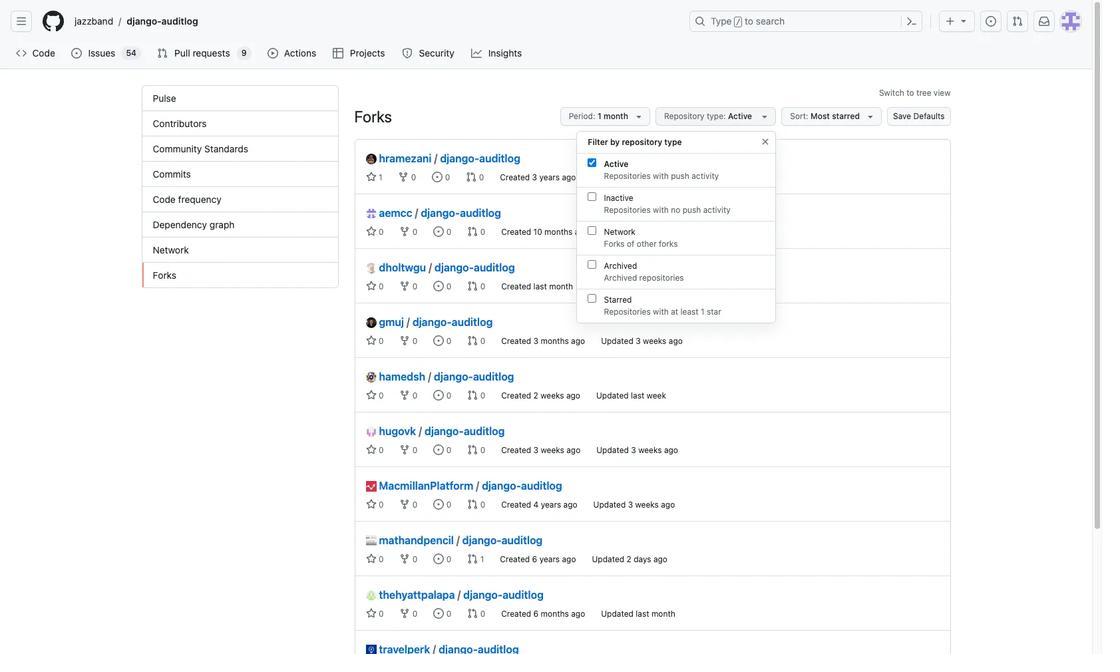 Task type: vqa. For each thing, say whether or not it's contained in the screenshot.
hramezani's star image
yes



Task type: locate. For each thing, give the bounding box(es) containing it.
star image down @mathandpencil image
[[366, 554, 376, 565]]

1 days from the top
[[634, 172, 651, 182]]

with up inactive repositories with no push activity
[[653, 171, 669, 181]]

0 horizontal spatial code
[[32, 47, 55, 59]]

1 link
[[366, 172, 382, 182], [468, 554, 484, 565]]

frequency
[[178, 194, 222, 205]]

0 horizontal spatial active
[[604, 159, 629, 169]]

/ django-auditlog for macmillanplatform
[[476, 480, 562, 492]]

weeks for macmillanplatform
[[635, 500, 659, 510]]

git pull request image
[[1013, 16, 1023, 27], [466, 172, 477, 182], [468, 226, 478, 237], [468, 499, 478, 510]]

to left tree
[[907, 88, 914, 98]]

updated 2 days ago for hramezani
[[592, 172, 668, 182]]

starred repositories with at least 1 star
[[604, 295, 721, 317]]

filter by repository type
[[588, 137, 682, 147]]

no
[[671, 205, 681, 215]]

0 horizontal spatial triangle down image
[[634, 111, 644, 122]]

network for network
[[153, 244, 189, 256]]

git pull request image
[[157, 48, 168, 59], [468, 281, 478, 292], [468, 336, 478, 346], [468, 390, 478, 401], [468, 445, 478, 455], [468, 554, 478, 565], [468, 608, 478, 619]]

2 triangle down image from the left
[[865, 111, 876, 122]]

repo forked image down thehyattpalapa link
[[400, 608, 410, 619]]

repo forked image down macmillanplatform link
[[400, 499, 410, 510]]

@aemcc image
[[366, 208, 376, 219]]

1 vertical spatial with
[[653, 205, 669, 215]]

0
[[409, 172, 416, 182], [443, 172, 450, 182], [477, 172, 484, 182], [376, 227, 384, 237], [410, 227, 418, 237], [444, 227, 452, 237], [478, 227, 485, 237], [376, 282, 384, 292], [410, 282, 418, 292], [444, 282, 452, 292], [478, 282, 485, 292], [376, 336, 384, 346], [410, 336, 418, 346], [444, 336, 452, 346], [478, 336, 485, 346], [376, 391, 384, 401], [410, 391, 418, 401], [444, 391, 452, 401], [478, 391, 485, 401], [376, 445, 384, 455], [410, 445, 418, 455], [444, 445, 452, 455], [478, 445, 485, 455], [376, 500, 384, 510], [410, 500, 418, 510], [444, 500, 452, 510], [478, 500, 485, 510], [376, 555, 384, 565], [410, 555, 418, 565], [444, 555, 452, 565], [376, 609, 384, 619], [410, 609, 418, 619], [444, 609, 452, 619], [478, 609, 485, 619]]

repositories inside starred repositories with at least 1 star
[[604, 307, 651, 317]]

play image
[[267, 48, 278, 59]]

/ for hamedsh
[[428, 371, 431, 383]]

repositories
[[604, 171, 651, 181], [604, 205, 651, 215], [604, 307, 651, 317]]

1
[[598, 111, 602, 121], [376, 172, 382, 182], [701, 307, 705, 317], [478, 555, 484, 565]]

issue opened image
[[986, 16, 997, 27], [432, 172, 443, 182], [434, 226, 444, 237], [434, 336, 444, 346], [434, 390, 444, 401], [434, 499, 444, 510]]

with
[[653, 171, 669, 181], [653, 205, 669, 215], [653, 307, 669, 317]]

0 vertical spatial to
[[745, 15, 754, 27]]

network inside insights element
[[153, 244, 189, 256]]

1 vertical spatial code
[[153, 194, 176, 205]]

django- for aemcc
[[421, 207, 460, 219]]

0 vertical spatial 6
[[532, 555, 537, 565]]

issue opened image for aemcc
[[434, 226, 444, 237]]

ago
[[562, 172, 576, 182], [654, 172, 668, 182], [575, 227, 589, 237], [672, 227, 686, 237], [571, 336, 585, 346], [669, 336, 683, 346], [566, 391, 580, 401], [567, 445, 581, 455], [664, 445, 678, 455], [564, 500, 578, 510], [661, 500, 675, 510], [562, 555, 576, 565], [654, 555, 668, 565], [571, 609, 585, 619]]

issue opened image
[[71, 48, 82, 59], [434, 281, 444, 292], [434, 445, 444, 455], [434, 554, 444, 565], [434, 608, 444, 619]]

with left no
[[653, 205, 669, 215]]

forks inside forks link
[[153, 270, 176, 281]]

repo forked image
[[400, 226, 410, 237], [400, 281, 410, 292], [400, 336, 410, 346], [400, 390, 410, 401], [400, 445, 410, 455], [400, 608, 410, 619]]

activity up inactive repositories with no push activity
[[692, 171, 719, 181]]

auditlog for hamedsh
[[473, 371, 514, 383]]

menu containing active
[[577, 154, 776, 324]]

1 vertical spatial updated 3 weeks ago
[[597, 445, 678, 455]]

activity inside inactive repositories with no push activity
[[703, 205, 731, 215]]

years for hramezani
[[540, 172, 560, 182]]

starred
[[604, 295, 632, 305]]

months down created 6 years ago
[[541, 609, 569, 619]]

star image
[[366, 172, 376, 182], [366, 390, 376, 401]]

hugovk
[[379, 425, 416, 437]]

menu
[[577, 154, 776, 324]]

1 triangle down image from the left
[[634, 111, 644, 122]]

created
[[500, 172, 530, 182], [501, 227, 531, 237], [501, 282, 531, 292], [501, 336, 531, 346], [501, 391, 531, 401], [501, 445, 531, 455], [501, 500, 531, 510], [500, 555, 530, 565], [501, 609, 531, 619]]

with left the at
[[653, 307, 669, 317]]

created left 10
[[501, 227, 531, 237]]

2 vertical spatial months
[[541, 609, 569, 619]]

network inside network forks of other forks
[[604, 227, 636, 237]]

archived down of
[[604, 261, 637, 271]]

3 repo forked image from the top
[[400, 336, 410, 346]]

star image down the @gmuj icon
[[366, 336, 376, 346]]

push right no
[[683, 205, 701, 215]]

2 star image from the top
[[366, 390, 376, 401]]

created 3 weeks ago
[[501, 445, 581, 455]]

1 right period:
[[598, 111, 602, 121]]

created up created 3 months ago
[[501, 282, 531, 292]]

0 vertical spatial updated last month
[[589, 282, 664, 292]]

/ for gmuj
[[407, 316, 410, 328]]

0 vertical spatial with
[[653, 171, 669, 181]]

django- for hamedsh
[[434, 371, 473, 383]]

git pull request image for mathandpencil
[[468, 554, 478, 565]]

django- right hugovk
[[425, 425, 464, 437]]

/ right aemcc
[[415, 207, 418, 219]]

2 repositories from the top
[[604, 205, 651, 215]]

1 horizontal spatial code
[[153, 194, 176, 205]]

updated 2 days ago
[[592, 172, 668, 182], [592, 555, 668, 565]]

django- inside jazzband / django-auditlog
[[127, 15, 162, 27]]

repo forked image for mathandpencil
[[400, 554, 410, 565]]

months
[[545, 227, 573, 237], [541, 336, 569, 346], [541, 609, 569, 619]]

django- right aemcc
[[421, 207, 460, 219]]

updated last month
[[589, 282, 664, 292], [601, 609, 676, 619]]

0 vertical spatial repo forked image
[[398, 172, 409, 182]]

created down created 6 years ago
[[501, 609, 531, 619]]

/ right thehyattpalapa
[[458, 589, 461, 601]]

/ right type
[[736, 17, 741, 27]]

1 horizontal spatial to
[[907, 88, 914, 98]]

@hamedsh image
[[366, 372, 376, 383]]

repo forked image down "mathandpencil" link
[[400, 554, 410, 565]]

git pull request image for dholtwgu
[[468, 281, 478, 292]]

months up created 2 weeks ago
[[541, 336, 569, 346]]

issue opened image for dholtwgu
[[434, 281, 444, 292]]

community standards link
[[142, 136, 338, 162]]

aemcc
[[379, 207, 412, 219]]

git pull request image for gmuj
[[468, 336, 478, 346]]

10
[[534, 227, 542, 237]]

last for hamedsh
[[631, 391, 645, 401]]

@hugovk image
[[366, 427, 376, 437]]

django- right dholtwgu
[[435, 262, 474, 274]]

created for macmillanplatform
[[501, 500, 531, 510]]

view
[[934, 88, 951, 98]]

weeks
[[647, 227, 670, 237], [643, 336, 667, 346], [541, 391, 564, 401], [541, 445, 564, 455], [639, 445, 662, 455], [635, 500, 659, 510]]

network
[[604, 227, 636, 237], [153, 244, 189, 256]]

pull
[[175, 47, 190, 59]]

updated for thehyattpalapa
[[601, 609, 634, 619]]

django-
[[127, 15, 162, 27], [440, 152, 479, 164], [421, 207, 460, 219], [435, 262, 474, 274], [413, 316, 452, 328], [434, 371, 473, 383], [425, 425, 464, 437], [482, 480, 521, 492], [463, 535, 502, 547], [464, 589, 503, 601]]

@hramezani image
[[366, 154, 376, 164]]

django-auditlog link for gmuj
[[413, 316, 493, 328]]

network up of
[[604, 227, 636, 237]]

django- right hamedsh
[[434, 371, 473, 383]]

5 star image from the top
[[366, 499, 376, 510]]

2 with from the top
[[653, 205, 669, 215]]

1 vertical spatial updated last month
[[601, 609, 676, 619]]

1 vertical spatial activity
[[703, 205, 731, 215]]

repositories inside inactive repositories with no push activity
[[604, 205, 651, 215]]

sort: most starred
[[790, 111, 860, 121]]

repository type: active
[[664, 111, 754, 121]]

1 down @hramezani icon
[[376, 172, 382, 182]]

auditlog for mathandpencil
[[502, 535, 543, 547]]

repo forked image down dholtwgu
[[400, 281, 410, 292]]

/ django-auditlog for hamedsh
[[428, 371, 514, 383]]

dholtwgu
[[379, 262, 426, 274]]

plus image
[[945, 16, 956, 27]]

repo forked image down hugovk
[[400, 445, 410, 455]]

1 repo forked image from the top
[[400, 226, 410, 237]]

2 vertical spatial updated 3 weeks ago
[[594, 500, 675, 510]]

projects
[[350, 47, 385, 59]]

django- for thehyattpalapa
[[464, 589, 503, 601]]

code
[[32, 47, 55, 59], [153, 194, 176, 205]]

/ right jazzband
[[119, 16, 121, 27]]

star image down @hugovk icon
[[366, 445, 376, 455]]

days
[[634, 172, 651, 182], [634, 555, 651, 565]]

1 left star
[[701, 307, 705, 317]]

0 vertical spatial 1 link
[[366, 172, 382, 182]]

/ right gmuj
[[407, 316, 410, 328]]

star image down @hramezani icon
[[366, 172, 376, 182]]

hamedsh link
[[366, 369, 426, 385]]

years up created 6 months ago at bottom
[[540, 555, 560, 565]]

@mathandpencil image
[[366, 536, 376, 547]]

4 star image from the top
[[366, 445, 376, 455]]

save defaults
[[893, 111, 945, 121]]

to left 'search' on the right top
[[745, 15, 754, 27]]

/ inside jazzband / django-auditlog
[[119, 16, 121, 27]]

0 vertical spatial star image
[[366, 172, 376, 182]]

active right type:
[[728, 111, 752, 121]]

list
[[69, 11, 682, 32]]

triangle down image up repository
[[634, 111, 644, 122]]

2 archived from the top
[[604, 273, 637, 283]]

star image
[[366, 226, 376, 237], [366, 281, 376, 292], [366, 336, 376, 346], [366, 445, 376, 455], [366, 499, 376, 510], [366, 554, 376, 565], [366, 608, 376, 619]]

2 vertical spatial repositories
[[604, 307, 651, 317]]

@macmillanplatform image
[[366, 481, 376, 492]]

/ django-auditlog for dholtwgu
[[429, 262, 515, 274]]

code for code frequency
[[153, 194, 176, 205]]

star image down @aemcc image
[[366, 226, 376, 237]]

git pull request image for hramezani
[[466, 172, 477, 182]]

with inside inactive repositories with no push activity
[[653, 205, 669, 215]]

2 repo forked image from the top
[[400, 281, 410, 292]]

years right 4
[[541, 500, 561, 510]]

/ right mathandpencil
[[457, 535, 460, 547]]

django- for hugovk
[[425, 425, 464, 437]]

triangle down image
[[634, 111, 644, 122], [865, 111, 876, 122]]

6
[[532, 555, 537, 565], [534, 609, 539, 619]]

triangle down image for 1 month
[[634, 111, 644, 122]]

repo forked image down gmuj
[[400, 336, 410, 346]]

1 link left created 6 years ago
[[468, 554, 484, 565]]

/ right "macmillanplatform"
[[476, 480, 479, 492]]

3 repositories from the top
[[604, 307, 651, 317]]

1 with from the top
[[653, 171, 669, 181]]

created 3 months ago
[[501, 336, 585, 346]]

with inside starred repositories with at least 1 star
[[653, 307, 669, 317]]

2 vertical spatial years
[[540, 555, 560, 565]]

5 repo forked image from the top
[[400, 445, 410, 455]]

created left 4
[[501, 500, 531, 510]]

/ right hramezani
[[434, 152, 438, 164]]

None checkbox
[[588, 158, 597, 167], [588, 192, 597, 201], [588, 260, 597, 269], [588, 158, 597, 167], [588, 192, 597, 201], [588, 260, 597, 269]]

0 vertical spatial updated 2 days ago
[[592, 172, 668, 182]]

years for mathandpencil
[[540, 555, 560, 565]]

network for network forks of other forks
[[604, 227, 636, 237]]

triangle down image up close menu image
[[760, 111, 770, 122]]

1 vertical spatial repo forked image
[[400, 499, 410, 510]]

1 vertical spatial network
[[153, 244, 189, 256]]

1 updated 2 days ago from the top
[[592, 172, 668, 182]]

repositories down inactive
[[604, 205, 651, 215]]

weeks for hugovk
[[639, 445, 662, 455]]

active down by
[[604, 159, 629, 169]]

git pull request image for hugovk
[[468, 445, 478, 455]]

0 vertical spatial network
[[604, 227, 636, 237]]

created for gmuj
[[501, 336, 531, 346]]

1 vertical spatial star image
[[366, 390, 376, 401]]

6 for thehyattpalapa
[[534, 609, 539, 619]]

issue opened image for gmuj
[[434, 336, 444, 346]]

dependency graph link
[[142, 212, 338, 238]]

archived up starred
[[604, 273, 637, 283]]

git pull request image for macmillanplatform
[[468, 499, 478, 510]]

0 vertical spatial activity
[[692, 171, 719, 181]]

/ django-auditlog
[[434, 152, 521, 164], [415, 207, 501, 219], [429, 262, 515, 274], [407, 316, 493, 328], [428, 371, 514, 383], [419, 425, 505, 437], [476, 480, 562, 492], [457, 535, 543, 547], [458, 589, 544, 601]]

2 vertical spatial forks
[[153, 270, 176, 281]]

django- for mathandpencil
[[463, 535, 502, 547]]

django- up created 6 months ago at bottom
[[464, 589, 503, 601]]

3 star image from the top
[[366, 336, 376, 346]]

1 horizontal spatial forks
[[355, 107, 392, 126]]

0 vertical spatial years
[[540, 172, 560, 182]]

django- for hramezani
[[440, 152, 479, 164]]

/ for hramezani
[[434, 152, 438, 164]]

created for hramezani
[[500, 172, 530, 182]]

2
[[627, 172, 632, 182], [640, 227, 644, 237], [534, 391, 538, 401], [627, 555, 632, 565]]

7 star image from the top
[[366, 608, 376, 619]]

9
[[242, 48, 247, 58]]

@travelperk image
[[366, 645, 376, 654]]

@dholtwgu image
[[366, 263, 376, 274]]

code right code icon
[[32, 47, 55, 59]]

updated last month for dholtwgu
[[589, 282, 664, 292]]

6 star image from the top
[[366, 554, 376, 565]]

3
[[532, 172, 537, 182], [534, 336, 539, 346], [636, 336, 641, 346], [534, 445, 539, 455], [631, 445, 636, 455], [628, 500, 633, 510]]

star image for thehyattpalapa
[[366, 608, 376, 619]]

commits link
[[142, 162, 338, 187]]

1 link down @hramezani icon
[[366, 172, 382, 182]]

/
[[119, 16, 121, 27], [736, 17, 741, 27], [434, 152, 438, 164], [415, 207, 418, 219], [429, 262, 432, 274], [407, 316, 410, 328], [428, 371, 431, 383], [419, 425, 422, 437], [476, 480, 479, 492], [457, 535, 460, 547], [458, 589, 461, 601]]

contributors
[[153, 118, 207, 129]]

created down the created 4 years ago
[[500, 555, 530, 565]]

to
[[745, 15, 754, 27], [907, 88, 914, 98]]

macmillanplatform link
[[366, 478, 474, 494]]

repo forked image down aemcc
[[400, 226, 410, 237]]

forks left of
[[604, 239, 625, 249]]

table image
[[333, 48, 344, 59]]

0 horizontal spatial forks
[[153, 270, 176, 281]]

2 vertical spatial with
[[653, 307, 669, 317]]

network down the dependency
[[153, 244, 189, 256]]

0 vertical spatial triangle down image
[[959, 15, 969, 26]]

week
[[647, 391, 666, 401]]

dependency
[[153, 219, 207, 230]]

triangle down image right "starred" on the top right of page
[[865, 111, 876, 122]]

/ django-auditlog for thehyattpalapa
[[458, 589, 544, 601]]

django- up 54 at the top
[[127, 15, 162, 27]]

1 horizontal spatial network
[[604, 227, 636, 237]]

code frequency
[[153, 194, 222, 205]]

1 vertical spatial days
[[634, 555, 651, 565]]

active repositories with push activity
[[604, 159, 719, 181]]

archived
[[604, 261, 637, 271], [604, 273, 637, 283]]

1 vertical spatial archived
[[604, 273, 637, 283]]

month
[[604, 111, 628, 121], [549, 282, 573, 292], [640, 282, 664, 292], [652, 609, 676, 619]]

repositories up inactive
[[604, 171, 651, 181]]

2 horizontal spatial forks
[[604, 239, 625, 249]]

years up created 10 months ago
[[540, 172, 560, 182]]

1 archived from the top
[[604, 261, 637, 271]]

1 vertical spatial 6
[[534, 609, 539, 619]]

1 inside starred repositories with at least 1 star
[[701, 307, 705, 317]]

last for dholtwgu
[[624, 282, 637, 292]]

1 vertical spatial forks
[[604, 239, 625, 249]]

4 repo forked image from the top
[[400, 390, 410, 401]]

1 horizontal spatial 1 link
[[468, 554, 484, 565]]

6 repo forked image from the top
[[400, 608, 410, 619]]

forks
[[355, 107, 392, 126], [604, 239, 625, 249], [153, 270, 176, 281]]

0 vertical spatial updated 3 weeks ago
[[601, 336, 683, 346]]

django- up the created 4 years ago
[[482, 480, 521, 492]]

repositories down starred
[[604, 307, 651, 317]]

0 horizontal spatial network
[[153, 244, 189, 256]]

updated for mathandpencil
[[592, 555, 625, 565]]

push
[[671, 171, 690, 181], [683, 205, 701, 215]]

activity right no
[[703, 205, 731, 215]]

star image for macmillanplatform
[[366, 499, 376, 510]]

django- right gmuj
[[413, 316, 452, 328]]

0 vertical spatial push
[[671, 171, 690, 181]]

security
[[419, 47, 455, 59]]

code down 'commits'
[[153, 194, 176, 205]]

star image down @dholtwgu image on the top of the page
[[366, 281, 376, 292]]

dependency graph
[[153, 219, 235, 230]]

close menu image
[[760, 136, 771, 147]]

0 vertical spatial days
[[634, 172, 651, 182]]

created for dholtwgu
[[501, 282, 531, 292]]

0 vertical spatial repositories
[[604, 171, 651, 181]]

triangle down image right plus icon
[[959, 15, 969, 26]]

inactive repositories with no push activity
[[604, 193, 731, 215]]

auditlog for macmillanplatform
[[521, 480, 562, 492]]

/ right dholtwgu
[[429, 262, 432, 274]]

created for thehyattpalapa
[[501, 609, 531, 619]]

star image down @thehyattpalapa icon
[[366, 608, 376, 619]]

updated
[[592, 172, 625, 182], [605, 227, 637, 237], [589, 282, 622, 292], [601, 336, 634, 346], [596, 391, 629, 401], [597, 445, 629, 455], [594, 500, 626, 510], [592, 555, 625, 565], [601, 609, 634, 619]]

0 link
[[398, 172, 416, 182], [432, 172, 450, 182], [466, 172, 484, 182], [366, 226, 384, 237], [400, 226, 418, 237], [434, 226, 452, 237], [468, 226, 485, 237], [366, 281, 384, 292], [400, 281, 418, 292], [434, 281, 452, 292], [468, 281, 485, 292], [366, 336, 384, 346], [400, 336, 418, 346], [434, 336, 452, 346], [468, 336, 485, 346], [366, 390, 384, 401], [400, 390, 418, 401], [434, 390, 452, 401], [468, 390, 485, 401], [366, 445, 384, 455], [400, 445, 418, 455], [434, 445, 452, 455], [468, 445, 485, 455], [366, 499, 384, 510], [400, 499, 418, 510], [434, 499, 452, 510], [468, 499, 485, 510], [366, 554, 384, 565], [400, 554, 418, 565], [434, 554, 452, 565], [366, 608, 384, 619], [400, 608, 418, 619], [434, 608, 452, 619], [468, 608, 485, 619]]

6 for mathandpencil
[[532, 555, 537, 565]]

repo forked image
[[398, 172, 409, 182], [400, 499, 410, 510], [400, 554, 410, 565]]

star image for mathandpencil
[[366, 554, 376, 565]]

1 vertical spatial active
[[604, 159, 629, 169]]

star
[[707, 307, 721, 317]]

months for thehyattpalapa
[[541, 609, 569, 619]]

most
[[811, 111, 830, 121]]

/ inside type / to search
[[736, 17, 741, 27]]

repositories inside active repositories with push activity
[[604, 171, 651, 181]]

updated last week
[[596, 391, 666, 401]]

1 star image from the top
[[366, 172, 376, 182]]

django- for gmuj
[[413, 316, 452, 328]]

filter
[[588, 137, 608, 147]]

created up created 10 months ago
[[500, 172, 530, 182]]

triangle down image
[[959, 15, 969, 26], [760, 111, 770, 122]]

requests
[[193, 47, 230, 59]]

repo forked image down hamedsh
[[400, 390, 410, 401]]

6 down created 6 years ago
[[534, 609, 539, 619]]

issues
[[88, 47, 115, 59]]

0 vertical spatial code
[[32, 47, 55, 59]]

issue opened image for macmillanplatform
[[434, 499, 444, 510]]

2 star image from the top
[[366, 281, 376, 292]]

/ right hugovk
[[419, 425, 422, 437]]

activity inside active repositories with push activity
[[692, 171, 719, 181]]

1 vertical spatial 1 link
[[468, 554, 484, 565]]

forks down the dependency
[[153, 270, 176, 281]]

6 down 4
[[532, 555, 537, 565]]

1 vertical spatial months
[[541, 336, 569, 346]]

updated 3 weeks ago
[[601, 336, 683, 346], [597, 445, 678, 455], [594, 500, 675, 510]]

None checkbox
[[588, 226, 597, 235], [588, 294, 597, 303], [588, 226, 597, 235], [588, 294, 597, 303]]

other
[[637, 239, 657, 249]]

1 vertical spatial push
[[683, 205, 701, 215]]

forks up @hramezani icon
[[355, 107, 392, 126]]

1 vertical spatial updated 2 days ago
[[592, 555, 668, 565]]

with inside active repositories with push activity
[[653, 171, 669, 181]]

1 star image from the top
[[366, 226, 376, 237]]

django-auditlog link
[[121, 11, 203, 32], [440, 152, 521, 164], [421, 207, 501, 219], [435, 262, 515, 274], [413, 316, 493, 328], [434, 371, 514, 383], [425, 425, 505, 437], [482, 480, 562, 492], [463, 535, 543, 547], [464, 589, 544, 601]]

1 horizontal spatial active
[[728, 111, 752, 121]]

django- right hramezani
[[440, 152, 479, 164]]

repo forked image for hugovk
[[400, 445, 410, 455]]

star image down @hamedsh icon
[[366, 390, 376, 401]]

created up created 3 weeks ago
[[501, 391, 531, 401]]

0 vertical spatial archived
[[604, 261, 637, 271]]

jazzband link
[[69, 11, 119, 32]]

forks
[[659, 239, 678, 249]]

push up inactive repositories with no push activity
[[671, 171, 690, 181]]

0 horizontal spatial 1 link
[[366, 172, 382, 182]]

1 repositories from the top
[[604, 171, 651, 181]]

updated for hramezani
[[592, 172, 625, 182]]

2 days from the top
[[634, 555, 651, 565]]

star image down @macmillanplatform 'image'
[[366, 499, 376, 510]]

1 horizontal spatial triangle down image
[[865, 111, 876, 122]]

repo forked image down hramezani
[[398, 172, 409, 182]]

auditlog for hramezani
[[479, 152, 521, 164]]

django- up created 6 years ago
[[463, 535, 502, 547]]

1 vertical spatial years
[[541, 500, 561, 510]]

git pull request image for aemcc
[[468, 226, 478, 237]]

created down 'created last month'
[[501, 336, 531, 346]]

updated for hamedsh
[[596, 391, 629, 401]]

3 with from the top
[[653, 307, 669, 317]]

/ right hamedsh
[[428, 371, 431, 383]]

months right 10
[[545, 227, 573, 237]]

0 vertical spatial active
[[728, 111, 752, 121]]

period:
[[569, 111, 596, 121]]

0 horizontal spatial triangle down image
[[760, 111, 770, 122]]

4
[[534, 500, 539, 510]]

code inside insights element
[[153, 194, 176, 205]]

save
[[893, 111, 912, 121]]

2 for mathandpencil
[[627, 555, 632, 565]]

2 vertical spatial repo forked image
[[400, 554, 410, 565]]

2 updated 2 days ago from the top
[[592, 555, 668, 565]]

created up the created 4 years ago
[[501, 445, 531, 455]]

with for no
[[653, 205, 669, 215]]

1 vertical spatial repositories
[[604, 205, 651, 215]]

2 for aemcc
[[640, 227, 644, 237]]

0 vertical spatial months
[[545, 227, 573, 237]]



Task type: describe. For each thing, give the bounding box(es) containing it.
git pull request image for hamedsh
[[468, 390, 478, 401]]

star image for dholtwgu
[[366, 281, 376, 292]]

switch to tree view link
[[879, 88, 951, 98]]

with for at
[[653, 307, 669, 317]]

/ django-auditlog for aemcc
[[415, 207, 501, 219]]

push inside active repositories with push activity
[[671, 171, 690, 181]]

auditlog inside jazzband / django-auditlog
[[162, 15, 198, 27]]

hamedsh
[[379, 371, 426, 383]]

community standards
[[153, 143, 248, 154]]

created 3 years ago
[[500, 172, 576, 182]]

/ for dholtwgu
[[429, 262, 432, 274]]

auditlog for dholtwgu
[[474, 262, 515, 274]]

1 vertical spatial to
[[907, 88, 914, 98]]

repositories
[[640, 273, 684, 283]]

django-auditlog link for thehyattpalapa
[[464, 589, 544, 601]]

type
[[665, 137, 682, 147]]

switch to tree view
[[879, 88, 951, 98]]

54
[[126, 48, 136, 58]]

of
[[627, 239, 635, 249]]

archived archived repositories
[[604, 261, 684, 283]]

pulse
[[153, 93, 176, 104]]

type / to search
[[711, 15, 785, 27]]

switch
[[879, 88, 905, 98]]

0 vertical spatial forks
[[355, 107, 392, 126]]

star image for hugovk
[[366, 445, 376, 455]]

network link
[[142, 238, 338, 263]]

/ django-auditlog for hramezani
[[434, 152, 521, 164]]

django- for macmillanplatform
[[482, 480, 521, 492]]

hramezani link
[[366, 150, 432, 166]]

homepage image
[[43, 11, 64, 32]]

type:
[[707, 111, 726, 121]]

jazzband / django-auditlog
[[75, 15, 198, 27]]

django-auditlog link for mathandpencil
[[463, 535, 543, 547]]

inactive
[[604, 193, 634, 203]]

triangle down image for most starred
[[865, 111, 876, 122]]

auditlog for thehyattpalapa
[[503, 589, 544, 601]]

issue opened image for thehyattpalapa
[[434, 608, 444, 619]]

django-auditlog link for hamedsh
[[434, 371, 514, 383]]

graph
[[210, 219, 235, 230]]

django-auditlog link for hugovk
[[425, 425, 505, 437]]

created last month
[[501, 282, 573, 292]]

aemcc link
[[366, 205, 412, 221]]

actions link
[[262, 43, 323, 63]]

updated 2 days ago for mathandpencil
[[592, 555, 668, 565]]

hugovk link
[[366, 423, 416, 439]]

git pull request image for thehyattpalapa
[[468, 608, 478, 619]]

0 horizontal spatial to
[[745, 15, 754, 27]]

created for aemcc
[[501, 227, 531, 237]]

issue opened image for hugovk
[[434, 445, 444, 455]]

code frequency link
[[142, 187, 338, 212]]

auditlog for gmuj
[[452, 316, 493, 328]]

last for thehyattpalapa
[[636, 609, 649, 619]]

at
[[671, 307, 678, 317]]

created 6 years ago
[[500, 555, 576, 565]]

updated for gmuj
[[601, 336, 634, 346]]

defaults
[[914, 111, 945, 121]]

macmillanplatform
[[379, 480, 474, 492]]

months for gmuj
[[541, 336, 569, 346]]

list containing jazzband
[[69, 11, 682, 32]]

security link
[[397, 43, 461, 63]]

issue opened image for hramezani
[[432, 172, 443, 182]]

/ django-auditlog for mathandpencil
[[457, 535, 543, 547]]

repository
[[622, 137, 663, 147]]

sort:
[[790, 111, 809, 121]]

graph image
[[471, 48, 482, 59]]

issue opened image for mathandpencil
[[434, 554, 444, 565]]

updated for aemcc
[[605, 227, 637, 237]]

repo forked image for dholtwgu
[[400, 281, 410, 292]]

created 6 months ago
[[501, 609, 585, 619]]

standards
[[204, 143, 248, 154]]

star image for hamedsh
[[366, 390, 376, 401]]

gmuj
[[379, 316, 404, 328]]

star image for hramezani
[[366, 172, 376, 182]]

repo forked image for hamedsh
[[400, 390, 410, 401]]

1 left created 6 years ago
[[478, 555, 484, 565]]

notifications image
[[1039, 16, 1050, 27]]

django-auditlog link for dholtwgu
[[435, 262, 515, 274]]

weeks for gmuj
[[643, 336, 667, 346]]

insights
[[489, 47, 522, 59]]

repo forked image for gmuj
[[400, 336, 410, 346]]

created 2 weeks ago
[[501, 391, 580, 401]]

repo forked image for hramezani
[[398, 172, 409, 182]]

network forks of other forks
[[604, 227, 678, 249]]

star image for gmuj
[[366, 336, 376, 346]]

community
[[153, 143, 202, 154]]

insights link
[[466, 43, 529, 63]]

days for mathandpencil
[[634, 555, 651, 565]]

thehyattpalapa link
[[366, 587, 455, 603]]

django-auditlog link for aemcc
[[421, 207, 501, 219]]

2 for hramezani
[[627, 172, 632, 182]]

1 horizontal spatial triangle down image
[[959, 15, 969, 26]]

days for hramezani
[[634, 172, 651, 182]]

with for push
[[653, 171, 669, 181]]

repositories for inactive
[[604, 205, 651, 215]]

created for hamedsh
[[501, 391, 531, 401]]

forks link
[[142, 263, 338, 288]]

projects link
[[328, 43, 391, 63]]

auditlog for aemcc
[[460, 207, 501, 219]]

starred
[[832, 111, 860, 121]]

@gmuj image
[[366, 318, 376, 328]]

actions
[[284, 47, 316, 59]]

django-auditlog link for hramezani
[[440, 152, 521, 164]]

star image for aemcc
[[366, 226, 376, 237]]

/ for mathandpencil
[[457, 535, 460, 547]]

by
[[610, 137, 620, 147]]

repo forked image for macmillanplatform
[[400, 499, 410, 510]]

command palette image
[[907, 16, 917, 27]]

mathandpencil
[[379, 535, 454, 547]]

updated 3 weeks ago for gmuj
[[601, 336, 683, 346]]

/ for hugovk
[[419, 425, 422, 437]]

period: 1 month
[[569, 111, 628, 121]]

months for aemcc
[[545, 227, 573, 237]]

type
[[711, 15, 732, 27]]

hramezani
[[379, 152, 432, 164]]

updated last month for thehyattpalapa
[[601, 609, 676, 619]]

updated 3 weeks ago for macmillanplatform
[[594, 500, 675, 510]]

gmuj link
[[366, 314, 404, 330]]

code for code
[[32, 47, 55, 59]]

/ for aemcc
[[415, 207, 418, 219]]

repository
[[664, 111, 705, 121]]

push inside inactive repositories with no push activity
[[683, 205, 701, 215]]

forks inside network forks of other forks
[[604, 239, 625, 249]]

contributors link
[[142, 111, 338, 136]]

search
[[756, 15, 785, 27]]

@thehyattpalapa image
[[366, 591, 376, 601]]

/ django-auditlog for hugovk
[[419, 425, 505, 437]]

/ for macmillanplatform
[[476, 480, 479, 492]]

pull requests
[[175, 47, 230, 59]]

created 10 months ago
[[501, 227, 589, 237]]

insights element
[[141, 85, 339, 288]]

pulse link
[[142, 86, 338, 111]]

shield image
[[402, 48, 413, 59]]

updated for dholtwgu
[[589, 282, 622, 292]]

mathandpencil link
[[366, 533, 454, 549]]

repositories for starred
[[604, 307, 651, 317]]

code image
[[16, 48, 27, 59]]

created for mathandpencil
[[500, 555, 530, 565]]

created 4 years ago
[[501, 500, 578, 510]]

1 vertical spatial triangle down image
[[760, 111, 770, 122]]

repositories for active
[[604, 171, 651, 181]]

thehyattpalapa
[[379, 589, 455, 601]]

updated 3 weeks ago for hugovk
[[597, 445, 678, 455]]

weeks for aemcc
[[647, 227, 670, 237]]

code link
[[11, 43, 61, 63]]

active inside active repositories with push activity
[[604, 159, 629, 169]]

tree
[[917, 88, 932, 98]]

least
[[681, 307, 699, 317]]

save defaults button
[[887, 107, 951, 126]]

created for hugovk
[[501, 445, 531, 455]]

jazzband
[[75, 15, 113, 27]]



